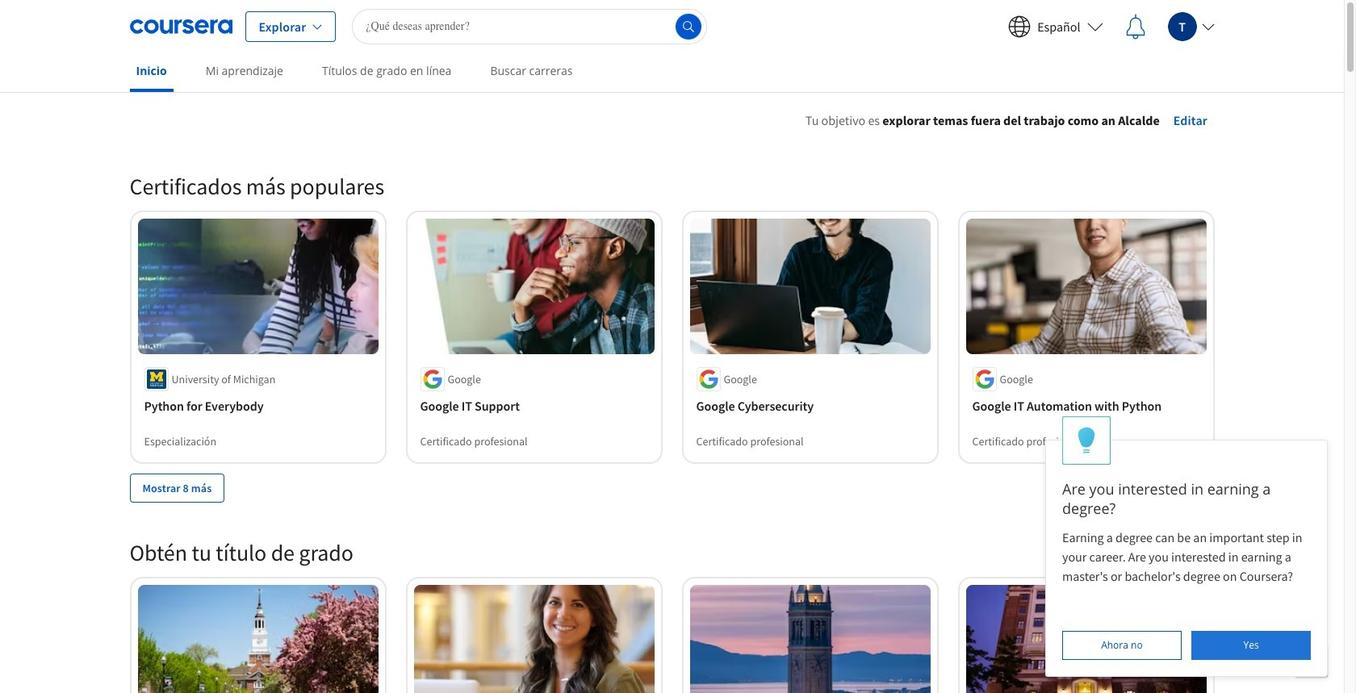 Task type: describe. For each thing, give the bounding box(es) containing it.
¿Qué deseas aprender? text field
[[352, 8, 708, 44]]

colección certificados más populares element
[[120, 146, 1225, 529]]



Task type: locate. For each thing, give the bounding box(es) containing it.
colección obtén tu título de grado element
[[120, 512, 1225, 694]]

sugerencia de la lamparita image
[[1078, 427, 1095, 455]]

region
[[768, 133, 1293, 293]]

None search field
[[352, 8, 708, 44]]

alice element
[[1046, 417, 1328, 677]]

coursera image
[[130, 13, 232, 39]]

centro de ayuda image
[[1302, 652, 1322, 671]]



Task type: vqa. For each thing, say whether or not it's contained in the screenshot.
Centro de Ayuda image
yes



